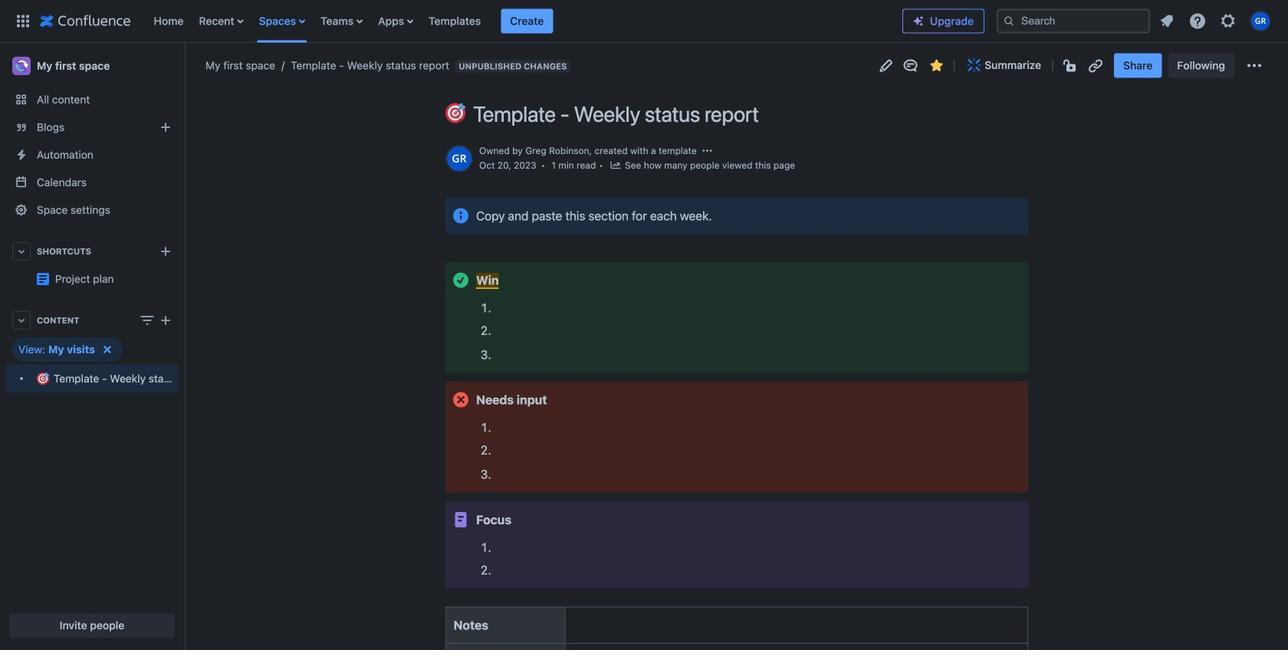 Task type: describe. For each thing, give the bounding box(es) containing it.
Search field
[[997, 9, 1151, 33]]

global element
[[9, 0, 903, 43]]

panel success image
[[452, 271, 470, 289]]

:dart: image
[[446, 103, 466, 123]]

panel note image
[[452, 511, 470, 529]]

template - project plan image
[[37, 273, 49, 285]]

region inside the space element
[[6, 338, 178, 393]]

create a page image
[[156, 311, 175, 330]]

appswitcher icon image
[[14, 12, 32, 30]]

add shortcut image
[[156, 242, 175, 261]]

search image
[[1003, 15, 1016, 27]]



Task type: vqa. For each thing, say whether or not it's contained in the screenshot.
topmost 'content'
no



Task type: locate. For each thing, give the bounding box(es) containing it.
list item
[[501, 9, 553, 33]]

banner
[[0, 0, 1289, 43]]

region
[[6, 338, 178, 393]]

settings icon image
[[1220, 12, 1238, 30]]

space element
[[0, 43, 184, 650]]

more information about greg robinson image
[[446, 145, 473, 173]]

None search field
[[997, 9, 1151, 33]]

copy link image
[[1087, 56, 1105, 75]]

confluence image
[[40, 12, 131, 30], [40, 12, 131, 30]]

edit this page image
[[877, 56, 895, 75]]

panel error image
[[452, 391, 470, 409]]

manage page ownership image
[[702, 144, 714, 157]]

collapse sidebar image
[[167, 51, 201, 81]]

list for the appswitcher icon
[[146, 0, 903, 43]]

list
[[146, 0, 903, 43], [1154, 7, 1279, 35]]

0 horizontal spatial list
[[146, 0, 903, 43]]

list for premium icon
[[1154, 7, 1279, 35]]

1 horizontal spatial list
[[1154, 7, 1279, 35]]

help icon image
[[1189, 12, 1207, 30]]

change view image
[[138, 311, 156, 330]]

list item inside list
[[501, 9, 553, 33]]

more actions image
[[1246, 56, 1264, 75]]

create a blog image
[[156, 118, 175, 137]]

unstar image
[[928, 56, 946, 75]]

no restrictions image
[[1062, 56, 1081, 75]]

clear view image
[[98, 341, 116, 359]]

notification icon image
[[1158, 12, 1177, 30]]

panel info image
[[452, 207, 470, 225]]

premium image
[[913, 15, 925, 27]]

:dart: image
[[446, 103, 466, 123], [37, 373, 49, 385], [37, 373, 49, 385]]

copy image
[[444, 263, 463, 281]]



